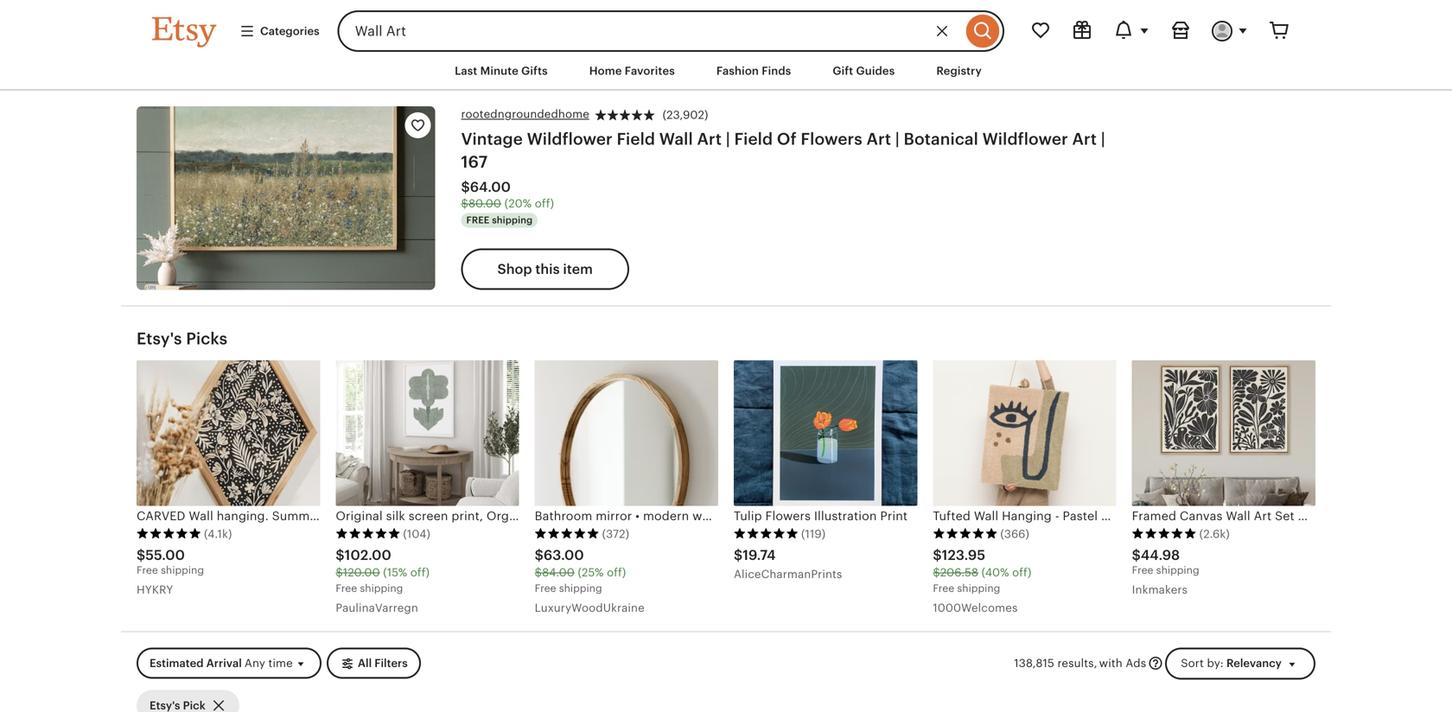 Task type: vqa. For each thing, say whether or not it's contained in the screenshot.
CAREERS
no



Task type: describe. For each thing, give the bounding box(es) containing it.
1 wildflower from the left
[[527, 130, 613, 148]]

206.58
[[941, 566, 979, 579]]

filters
[[375, 657, 408, 670]]

of
[[777, 130, 797, 148]]

44.98
[[1141, 548, 1181, 563]]

shipping inside $ 123.95 $ 206.58 (40% off) free shipping 1000welcomes
[[958, 583, 1001, 594]]

(15%
[[383, 566, 407, 579]]

botanical
[[904, 130, 979, 148]]

free inside $ 55.00 free shipping hykry
[[137, 565, 158, 576]]

gift guides link
[[820, 55, 908, 87]]

all
[[358, 657, 372, 670]]

$ up the paulinavarregn
[[336, 566, 343, 579]]

$ up free
[[461, 197, 469, 210]]

with
[[1100, 657, 1123, 670]]

fashion
[[717, 64, 759, 77]]

tufted wall hanging - pastel abstract moroccan eye symbol -  100% sheep's wool tufted tapestry -  tufted rug wall art - boho -  moroccan rug image
[[933, 361, 1117, 506]]

5 out of 5 stars image for 63.00
[[535, 528, 600, 540]]

estimated
[[150, 657, 204, 670]]

80.00
[[469, 197, 502, 210]]

this
[[536, 261, 560, 277]]

categories button
[[227, 15, 333, 47]]

64.00
[[470, 180, 511, 195]]

all filters button
[[327, 648, 421, 680]]

$ 19.74 alicecharmanprints
[[734, 548, 843, 581]]

$ 63.00 $ 84.00 (25% off) free shipping luxurywoodukraine
[[535, 548, 645, 615]]

carved wall hanging. summer floral with wood frame. boho wall decor. image
[[137, 361, 320, 506]]

print
[[881, 509, 908, 523]]

menu bar containing last minute gifts
[[121, 52, 1332, 91]]

inkmakers
[[1133, 584, 1188, 597]]

last
[[455, 64, 478, 77]]

etsy's picks
[[137, 329, 228, 348]]

(23,902)
[[663, 109, 709, 122]]

flowers inside vintage wildflower field wall art | field of flowers art | botanical wildflower art | 167 $ 64.00 $ 80.00 (20% off) free shipping
[[801, 130, 863, 148]]

categories
[[260, 25, 320, 38]]

framed canvas wall art set abstract floral botanical prints minimalist modern art boho wall decor image
[[1133, 361, 1316, 506]]

tulip flowers illustration print
[[734, 509, 908, 523]]

off) for 63.00
[[607, 566, 626, 579]]

free inside $ 44.98 free shipping inkmakers
[[1133, 565, 1154, 576]]

results,
[[1058, 657, 1098, 670]]

categories banner
[[121, 0, 1332, 52]]

63.00
[[544, 548, 584, 563]]

1 vertical spatial flowers
[[766, 509, 811, 523]]

$ left (25%
[[535, 566, 542, 579]]

2 field from the left
[[735, 130, 773, 148]]

registry
[[937, 64, 982, 77]]

$ up 120.00
[[336, 548, 345, 563]]

shipping inside $ 44.98 free shipping inkmakers
[[1157, 565, 1200, 576]]

home
[[590, 64, 622, 77]]

off) for 102.00
[[411, 566, 430, 579]]

shipping inside $ 55.00 free shipping hykry
[[161, 565, 204, 576]]

estimated arrival any time
[[150, 657, 293, 670]]

sort by: relevancy
[[1181, 657, 1282, 670]]

5 out of 5 stars image for 102.00
[[336, 528, 401, 540]]

gift guides
[[833, 64, 895, 77]]

home favorites link
[[577, 55, 688, 87]]

last minute gifts link
[[442, 55, 561, 87]]

gifts
[[522, 64, 548, 77]]

(2.6k)
[[1200, 528, 1230, 541]]

original silk screen print, organic nature shape, botanical wall art image
[[336, 361, 519, 506]]

(372)
[[602, 528, 630, 541]]

none search field inside categories 'banner'
[[338, 10, 1005, 52]]

gift
[[833, 64, 854, 77]]

2 wildflower from the left
[[983, 130, 1069, 148]]

all filters
[[358, 657, 408, 670]]

(119)
[[802, 528, 826, 541]]

off) inside vintage wildflower field wall art | field of flowers art | botanical wildflower art | 167 $ 64.00 $ 80.00 (20% off) free shipping
[[535, 197, 554, 210]]

pick
[[183, 699, 206, 712]]

138,815 results,
[[1015, 657, 1098, 670]]

1 | from the left
[[726, 130, 731, 148]]

$ inside the $ 19.74 alicecharmanprints
[[734, 548, 743, 563]]

shop this item link
[[461, 248, 629, 290]]

(20%
[[505, 197, 532, 210]]

etsy's pick
[[150, 699, 206, 712]]

paulinavarregn
[[336, 602, 418, 615]]

fashion finds
[[717, 64, 792, 77]]

1 field from the left
[[617, 130, 656, 148]]

$ inside $ 44.98 free shipping inkmakers
[[1133, 548, 1141, 563]]

favorites
[[625, 64, 675, 77]]

hykry
[[137, 584, 173, 597]]

free
[[467, 215, 490, 226]]

alicecharmanprints
[[734, 568, 843, 581]]



Task type: locate. For each thing, give the bounding box(es) containing it.
5 out of 5 stars image
[[137, 528, 201, 540], [336, 528, 401, 540], [535, 528, 600, 540], [734, 528, 799, 540], [933, 528, 998, 540], [1133, 528, 1197, 540]]

1 art from the left
[[697, 130, 722, 148]]

5 out of 5 stars image for 55.00
[[137, 528, 201, 540]]

0 horizontal spatial wildflower
[[527, 130, 613, 148]]

wildflower right the botanical
[[983, 130, 1069, 148]]

guides
[[857, 64, 895, 77]]

off) inside $ 123.95 $ 206.58 (40% off) free shipping 1000welcomes
[[1013, 566, 1032, 579]]

$ up hykry
[[137, 548, 146, 563]]

shipping inside $ 63.00 $ 84.00 (25% off) free shipping luxurywoodukraine
[[559, 583, 602, 594]]

$ inside $ 55.00 free shipping hykry
[[137, 548, 146, 563]]

2 horizontal spatial art
[[1073, 130, 1097, 148]]

(40%
[[982, 566, 1010, 579]]

123.95
[[942, 548, 986, 563]]

shipping down "55.00"
[[161, 565, 204, 576]]

off) right (25%
[[607, 566, 626, 579]]

ads
[[1126, 657, 1147, 670]]

etsy's for etsy's pick
[[150, 699, 180, 712]]

1000welcomes
[[933, 602, 1018, 615]]

etsy's for etsy's picks
[[137, 329, 182, 348]]

84.00
[[542, 566, 575, 579]]

art
[[697, 130, 722, 148], [867, 130, 892, 148], [1073, 130, 1097, 148]]

sort
[[1181, 657, 1205, 670]]

fashion finds link
[[704, 55, 805, 87]]

5 out of 5 stars image up 19.74
[[734, 528, 799, 540]]

(366)
[[1001, 528, 1030, 541]]

wildflower down rootedngroundedhome link
[[527, 130, 613, 148]]

6 5 out of 5 stars image from the left
[[1133, 528, 1197, 540]]

off) inside '$ 102.00 $ 120.00 (15% off) free shipping paulinavarregn'
[[411, 566, 430, 579]]

(104)
[[403, 528, 431, 541]]

shipping inside vintage wildflower field wall art | field of flowers art | botanical wildflower art | 167 $ 64.00 $ 80.00 (20% off) free shipping
[[492, 215, 533, 226]]

$ up 1000welcomes
[[933, 566, 941, 579]]

3 5 out of 5 stars image from the left
[[535, 528, 600, 540]]

off) for 123.95
[[1013, 566, 1032, 579]]

5 5 out of 5 stars image from the left
[[933, 528, 998, 540]]

5 out of 5 stars image up the 44.98
[[1133, 528, 1197, 540]]

etsy's pick link
[[137, 690, 239, 713]]

$ 123.95 $ 206.58 (40% off) free shipping 1000welcomes
[[933, 548, 1032, 615]]

minute
[[481, 64, 519, 77]]

menu bar
[[121, 52, 1332, 91]]

1 5 out of 5 stars image from the left
[[137, 528, 201, 540]]

(4.1k)
[[204, 528, 232, 541]]

None search field
[[338, 10, 1005, 52]]

free up hykry
[[137, 565, 158, 576]]

2 5 out of 5 stars image from the left
[[336, 528, 401, 540]]

vintage
[[461, 130, 523, 148]]

3 | from the left
[[1101, 130, 1106, 148]]

shop this item
[[498, 261, 593, 277]]

free down the 44.98
[[1133, 565, 1154, 576]]

free for 123.95
[[933, 583, 955, 594]]

0 horizontal spatial field
[[617, 130, 656, 148]]

shop
[[498, 261, 532, 277]]

free for 102.00
[[336, 583, 357, 594]]

wall
[[660, 130, 693, 148]]

free inside $ 63.00 $ 84.00 (25% off) free shipping luxurywoodukraine
[[535, 583, 556, 594]]

time
[[269, 657, 293, 670]]

field left wall
[[617, 130, 656, 148]]

free down 120.00
[[336, 583, 357, 594]]

field
[[617, 130, 656, 148], [735, 130, 773, 148]]

free inside $ 123.95 $ 206.58 (40% off) free shipping 1000welcomes
[[933, 583, 955, 594]]

0 horizontal spatial art
[[697, 130, 722, 148]]

$ down tulip
[[734, 548, 743, 563]]

relevancy
[[1227, 657, 1282, 670]]

120.00
[[343, 566, 380, 579]]

off) inside $ 63.00 $ 84.00 (25% off) free shipping luxurywoodukraine
[[607, 566, 626, 579]]

102.00
[[345, 548, 392, 563]]

shipping inside '$ 102.00 $ 120.00 (15% off) free shipping paulinavarregn'
[[360, 583, 403, 594]]

5 out of 5 stars image for 123.95
[[933, 528, 998, 540]]

free inside '$ 102.00 $ 120.00 (15% off) free shipping paulinavarregn'
[[336, 583, 357, 594]]

by:
[[1208, 657, 1224, 670]]

free down 206.58
[[933, 583, 955, 594]]

0 horizontal spatial |
[[726, 130, 731, 148]]

1 vertical spatial etsy's
[[150, 699, 180, 712]]

167
[[461, 153, 488, 171]]

5 out of 5 stars image up 102.00
[[336, 528, 401, 540]]

1 horizontal spatial field
[[735, 130, 773, 148]]

rootedngroundedhome
[[461, 108, 590, 121]]

etsy's
[[137, 329, 182, 348], [150, 699, 180, 712]]

arrival
[[206, 657, 242, 670]]

$ up inkmakers
[[1133, 548, 1141, 563]]

5 out of 5 stars image up 123.95
[[933, 528, 998, 540]]

illustration
[[814, 509, 877, 523]]

$ up 206.58
[[933, 548, 942, 563]]

4 5 out of 5 stars image from the left
[[734, 528, 799, 540]]

off)
[[535, 197, 554, 210], [411, 566, 430, 579], [607, 566, 626, 579], [1013, 566, 1032, 579]]

item
[[563, 261, 593, 277]]

off) right (40%
[[1013, 566, 1032, 579]]

138,815
[[1015, 657, 1055, 670]]

3 art from the left
[[1073, 130, 1097, 148]]

flowers
[[801, 130, 863, 148], [766, 509, 811, 523]]

1 horizontal spatial wildflower
[[983, 130, 1069, 148]]

1 horizontal spatial art
[[867, 130, 892, 148]]

shipping down the '(20%'
[[492, 215, 533, 226]]

free
[[137, 565, 158, 576], [1133, 565, 1154, 576], [336, 583, 357, 594], [535, 583, 556, 594], [933, 583, 955, 594]]

rootedngroundedhome link
[[461, 107, 590, 122]]

2 | from the left
[[896, 130, 900, 148]]

(25%
[[578, 566, 604, 579]]

shipping down the 44.98
[[1157, 565, 1200, 576]]

any
[[245, 657, 265, 670]]

off) right (15%
[[411, 566, 430, 579]]

field left of
[[735, 130, 773, 148]]

picks
[[186, 329, 228, 348]]

$ 44.98 free shipping inkmakers
[[1133, 548, 1200, 597]]

$ up 80.00
[[461, 180, 470, 195]]

shipping
[[492, 215, 533, 226], [161, 565, 204, 576], [1157, 565, 1200, 576], [360, 583, 403, 594], [559, 583, 602, 594], [958, 583, 1001, 594]]

$ 55.00 free shipping hykry
[[137, 548, 204, 597]]

tulip flowers illustration print image
[[734, 361, 918, 506]]

$ 102.00 $ 120.00 (15% off) free shipping paulinavarregn
[[336, 548, 430, 615]]

2 horizontal spatial |
[[1101, 130, 1106, 148]]

luxurywoodukraine
[[535, 602, 645, 615]]

shipping down (25%
[[559, 583, 602, 594]]

5 out of 5 stars image up "55.00"
[[137, 528, 201, 540]]

bathroom mirror • modern wall mirror • circle mirror • mirror wall decor • room decor • room decor • wall mirror image
[[535, 361, 719, 506]]

shipping up 1000welcomes
[[958, 583, 1001, 594]]

55.00
[[146, 548, 185, 563]]

flowers up (119) at the bottom right of the page
[[766, 509, 811, 523]]

last minute gifts
[[455, 64, 548, 77]]

registry link
[[924, 55, 995, 87]]

finds
[[762, 64, 792, 77]]

with ads
[[1100, 657, 1147, 670]]

vintage wildflower field wall art | field of flowers art | botanical wildflower art | 167 link
[[461, 130, 1106, 171]]

1 horizontal spatial |
[[896, 130, 900, 148]]

0 vertical spatial flowers
[[801, 130, 863, 148]]

vintage wildflower field wall art | field of flowers art | botanical wildflower art | 167 $ 64.00 $ 80.00 (20% off) free shipping
[[461, 130, 1106, 226]]

2 art from the left
[[867, 130, 892, 148]]

5 out of 5 stars image for 44.98
[[1133, 528, 1197, 540]]

0 vertical spatial etsy's
[[137, 329, 182, 348]]

$
[[461, 180, 470, 195], [461, 197, 469, 210], [137, 548, 146, 563], [336, 548, 345, 563], [535, 548, 544, 563], [734, 548, 743, 563], [933, 548, 942, 563], [1133, 548, 1141, 563], [336, 566, 343, 579], [535, 566, 542, 579], [933, 566, 941, 579]]

free down 84.00
[[535, 583, 556, 594]]

Search for anything text field
[[338, 10, 962, 52]]

etsy's left pick
[[150, 699, 180, 712]]

home favorites
[[590, 64, 675, 77]]

|
[[726, 130, 731, 148], [896, 130, 900, 148], [1101, 130, 1106, 148]]

$ up 84.00
[[535, 548, 544, 563]]

tulip
[[734, 509, 762, 523]]

shipping up the paulinavarregn
[[360, 583, 403, 594]]

19.74
[[743, 548, 776, 563]]

5 out of 5 stars image up 63.00
[[535, 528, 600, 540]]

off) right the '(20%'
[[535, 197, 554, 210]]

free for 63.00
[[535, 583, 556, 594]]

etsy's left 'picks'
[[137, 329, 182, 348]]

flowers right of
[[801, 130, 863, 148]]

wildflower
[[527, 130, 613, 148], [983, 130, 1069, 148]]



